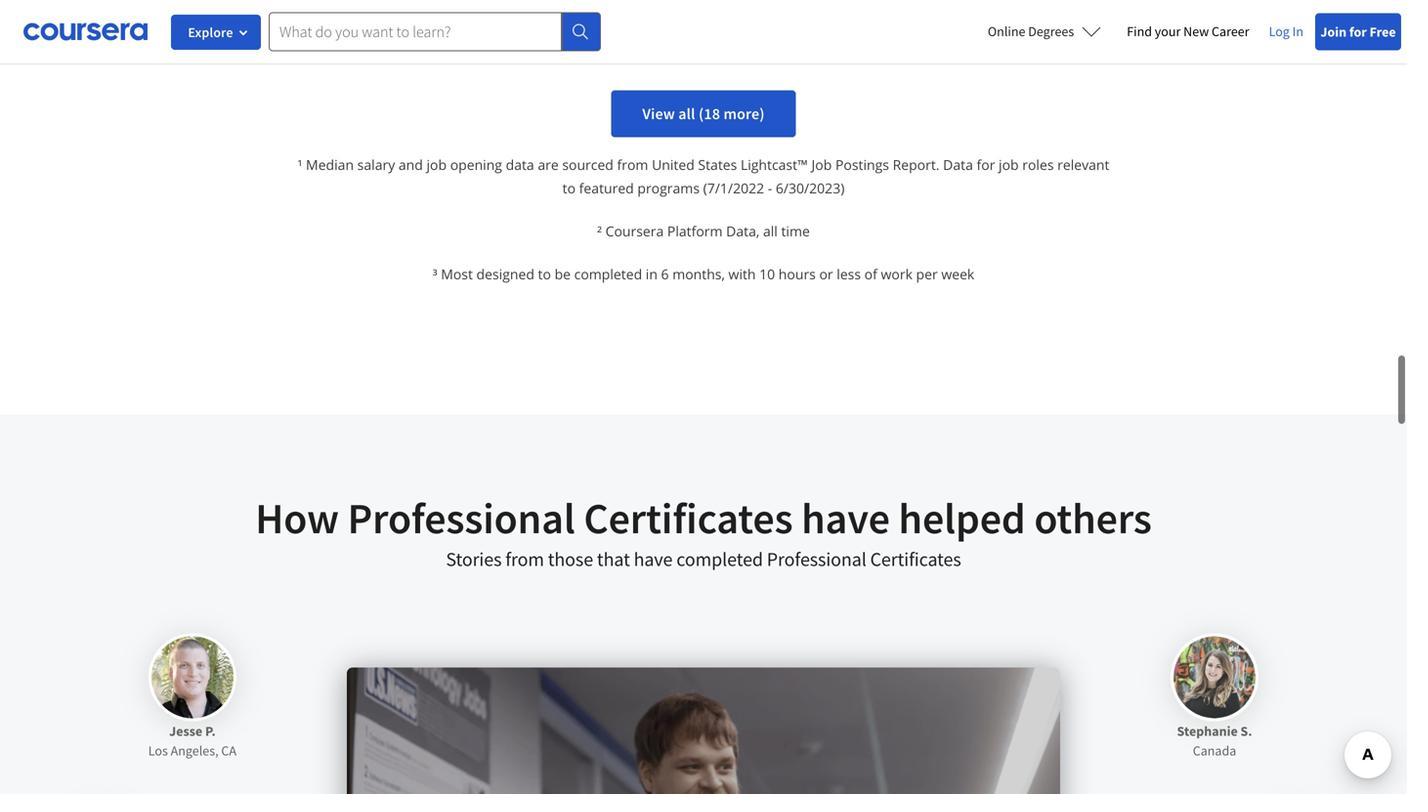 Task type: vqa. For each thing, say whether or not it's contained in the screenshot.
the rightmost all
yes



Task type: describe. For each thing, give the bounding box(es) containing it.
that
[[597, 547, 630, 572]]

canada
[[1193, 742, 1237, 760]]

coursera image
[[23, 16, 148, 47]]

(18
[[699, 104, 720, 123]]

join
[[1321, 23, 1347, 41]]

1 job from the left
[[427, 155, 447, 174]]

explore button
[[171, 15, 261, 50]]

hours
[[779, 265, 816, 283]]

online degrees button
[[972, 10, 1117, 53]]

p.
[[205, 723, 216, 740]]

join for free
[[1321, 23, 1396, 41]]

completed inside the 'how professional certificates have helped others stories from those that have completed professional certificates'
[[677, 547, 763, 572]]

find
[[1127, 22, 1152, 40]]

week
[[942, 265, 975, 283]]

log
[[1269, 22, 1290, 40]]

log in
[[1269, 22, 1304, 40]]

² coursera platform data, all time
[[597, 222, 810, 240]]

degrees
[[1029, 22, 1074, 40]]

are
[[538, 155, 559, 174]]

programs
[[638, 179, 700, 197]]

jesse
[[169, 723, 202, 740]]

explore
[[188, 23, 233, 41]]

stories
[[446, 547, 502, 572]]

per
[[916, 265, 938, 283]]

jesse p. los angeles, ca
[[148, 723, 237, 760]]

0 horizontal spatial completed
[[574, 265, 642, 283]]

6/30/2023)
[[776, 179, 845, 197]]

featured
[[579, 179, 634, 197]]

lightcast™
[[741, 155, 808, 174]]

designed
[[477, 265, 535, 283]]

1 horizontal spatial professional
[[767, 547, 867, 572]]

united
[[652, 155, 695, 174]]

view all (18 more) button
[[611, 90, 796, 137]]

online degrees
[[988, 22, 1074, 40]]

data
[[506, 155, 534, 174]]

how professional certificates have helped others stories from those that have completed professional certificates
[[255, 491, 1152, 572]]

(7/1/2022
[[703, 179, 764, 197]]

stephanie s. canada
[[1177, 723, 1253, 760]]

stephanie
[[1177, 723, 1238, 740]]

0 horizontal spatial have
[[634, 547, 673, 572]]

angeles,
[[171, 742, 219, 760]]

view
[[643, 104, 675, 123]]

to inside the ¹ median salary and job opening data are sourced from united states lightcast™ job postings report. data for job roles relevant to featured programs (7/1/2022 - 6/30/2023)
[[563, 179, 576, 197]]

opening
[[450, 155, 502, 174]]



Task type: locate. For each thing, give the bounding box(es) containing it.
for right data
[[977, 155, 995, 174]]

all inside button
[[679, 104, 696, 123]]

1 horizontal spatial job
[[999, 155, 1019, 174]]

certificates down helped
[[871, 547, 961, 572]]

all
[[679, 104, 696, 123], [763, 222, 778, 240]]

0 vertical spatial have
[[802, 491, 890, 545]]

0 vertical spatial all
[[679, 104, 696, 123]]

median
[[306, 155, 354, 174]]

1 horizontal spatial certificates
[[871, 547, 961, 572]]

0 vertical spatial from
[[617, 155, 648, 174]]

all left (18
[[679, 104, 696, 123]]

view all (18 more)
[[643, 104, 765, 123]]

platform
[[668, 222, 723, 240]]

data
[[943, 155, 973, 174]]

more)
[[724, 104, 765, 123]]

1 horizontal spatial all
[[763, 222, 778, 240]]

coursera
[[606, 222, 664, 240]]

from left those
[[506, 547, 544, 572]]

0 horizontal spatial professional
[[348, 491, 575, 545]]

salary
[[357, 155, 395, 174]]

1 vertical spatial from
[[506, 547, 544, 572]]

all left time
[[763, 222, 778, 240]]

10
[[760, 265, 775, 283]]

your
[[1155, 22, 1181, 40]]

relevant
[[1058, 155, 1110, 174]]

from up featured
[[617, 155, 648, 174]]

helped
[[899, 491, 1026, 545]]

0 vertical spatial certificates
[[584, 491, 793, 545]]

in
[[646, 265, 658, 283]]

job
[[427, 155, 447, 174], [999, 155, 1019, 174]]

data,
[[726, 222, 760, 240]]

-
[[768, 179, 772, 197]]

professional
[[348, 491, 575, 545], [767, 547, 867, 572]]

²
[[597, 222, 602, 240]]

1 vertical spatial for
[[977, 155, 995, 174]]

job left 'roles'
[[999, 155, 1019, 174]]

for
[[1350, 23, 1367, 41], [977, 155, 995, 174]]

new
[[1184, 22, 1209, 40]]

postings
[[836, 155, 889, 174]]

s.
[[1241, 723, 1253, 740]]

1 vertical spatial all
[[763, 222, 778, 240]]

0 vertical spatial to
[[563, 179, 576, 197]]

0 vertical spatial completed
[[574, 265, 642, 283]]

for inside the ¹ median salary and job opening data are sourced from united states lightcast™ job postings report. data for job roles relevant to featured programs (7/1/2022 - 6/30/2023)
[[977, 155, 995, 174]]

None search field
[[269, 12, 601, 51]]

0 horizontal spatial all
[[679, 104, 696, 123]]

to
[[563, 179, 576, 197], [538, 265, 551, 283]]

others
[[1034, 491, 1152, 545]]

of
[[865, 265, 878, 283]]

online
[[988, 22, 1026, 40]]

roles
[[1023, 155, 1054, 174]]

0 horizontal spatial certificates
[[584, 491, 793, 545]]

1 horizontal spatial to
[[563, 179, 576, 197]]

sourced
[[562, 155, 614, 174]]

from inside the ¹ median salary and job opening data are sourced from united states lightcast™ job postings report. data for job roles relevant to featured programs (7/1/2022 - 6/30/2023)
[[617, 155, 648, 174]]

in
[[1293, 22, 1304, 40]]

certificates
[[584, 491, 793, 545], [871, 547, 961, 572]]

2 job from the left
[[999, 155, 1019, 174]]

certificates up that on the left of the page
[[584, 491, 793, 545]]

for right the join
[[1350, 23, 1367, 41]]

0 horizontal spatial for
[[977, 155, 995, 174]]

months,
[[673, 265, 725, 283]]

0 horizontal spatial to
[[538, 265, 551, 283]]

career
[[1212, 22, 1250, 40]]

job
[[812, 155, 832, 174]]

completed
[[574, 265, 642, 283], [677, 547, 763, 572]]

³
[[433, 265, 437, 283]]

0 vertical spatial for
[[1350, 23, 1367, 41]]

work
[[881, 265, 913, 283]]

1 vertical spatial have
[[634, 547, 673, 572]]

less
[[837, 265, 861, 283]]

1 vertical spatial professional
[[767, 547, 867, 572]]

What do you want to learn? text field
[[269, 12, 562, 51]]

join for free link
[[1316, 13, 1402, 50]]

how
[[255, 491, 339, 545]]

find your new career
[[1127, 22, 1250, 40]]

1 vertical spatial completed
[[677, 547, 763, 572]]

be
[[555, 265, 571, 283]]

and
[[399, 155, 423, 174]]

with
[[729, 265, 756, 283]]

free
[[1370, 23, 1396, 41]]

1 horizontal spatial have
[[802, 491, 890, 545]]

6
[[661, 265, 669, 283]]

1 vertical spatial certificates
[[871, 547, 961, 572]]

most
[[441, 265, 473, 283]]

for inside "link"
[[1350, 23, 1367, 41]]

los
[[148, 742, 168, 760]]

¹
[[298, 155, 302, 174]]

or
[[820, 265, 833, 283]]

to down sourced
[[563, 179, 576, 197]]

1 horizontal spatial for
[[1350, 23, 1367, 41]]

from inside the 'how professional certificates have helped others stories from those that have completed professional certificates'
[[506, 547, 544, 572]]

report.
[[893, 155, 940, 174]]

log in link
[[1260, 20, 1314, 43]]

1 horizontal spatial completed
[[677, 547, 763, 572]]

1 vertical spatial to
[[538, 265, 551, 283]]

¹ median salary and job opening data are sourced from united states lightcast™ job postings report. data for job roles relevant to featured programs (7/1/2022 - 6/30/2023)
[[298, 155, 1110, 197]]

those
[[548, 547, 593, 572]]

ca
[[221, 742, 237, 760]]

states
[[698, 155, 737, 174]]

0 vertical spatial professional
[[348, 491, 575, 545]]

to left be
[[538, 265, 551, 283]]

time
[[781, 222, 810, 240]]

³ most designed to be completed in 6 months, with 10 hours or less of work per week
[[433, 265, 975, 283]]

0 horizontal spatial job
[[427, 155, 447, 174]]

0 horizontal spatial from
[[506, 547, 544, 572]]

find your new career link
[[1117, 20, 1260, 44]]

from
[[617, 155, 648, 174], [506, 547, 544, 572]]

job right and
[[427, 155, 447, 174]]

have
[[802, 491, 890, 545], [634, 547, 673, 572]]

1 horizontal spatial from
[[617, 155, 648, 174]]



